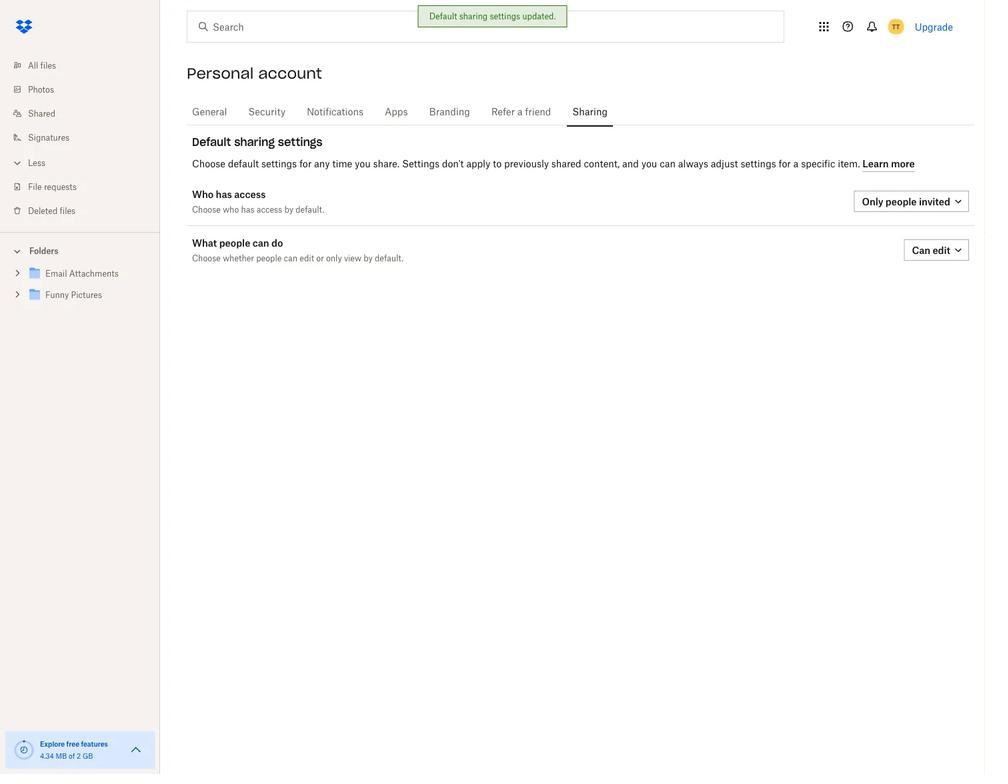 Task type: vqa. For each thing, say whether or not it's contained in the screenshot.
Sleeping dog on a purple cushion. image
no



Task type: describe. For each thing, give the bounding box(es) containing it.
can edit button
[[904, 240, 970, 261]]

email attachments
[[45, 269, 119, 279]]

file
[[28, 182, 42, 192]]

tt button
[[886, 16, 907, 37]]

upgrade link
[[915, 21, 954, 32]]

deleted files link
[[11, 199, 160, 223]]

notifications tab
[[302, 95, 369, 127]]

0 horizontal spatial has
[[216, 189, 232, 200]]

attachments
[[69, 269, 119, 279]]

learn
[[863, 158, 889, 169]]

default
[[228, 158, 259, 169]]

4.34
[[40, 752, 54, 761]]

notifications
[[307, 106, 364, 117]]

settings for default sharing settings
[[278, 135, 323, 149]]

general tab
[[187, 95, 232, 127]]

email attachments link
[[27, 265, 149, 283]]

signatures
[[28, 132, 69, 142]]

edit inside the what people can do choose whether people can edit or only view by default.
[[300, 253, 314, 263]]

1 vertical spatial can
[[253, 237, 269, 249]]

explore free features 4.34 mb of 2 gb
[[40, 740, 108, 761]]

default for default sharing settings updated.
[[430, 11, 457, 21]]

files for deleted files
[[60, 206, 75, 216]]

personal
[[187, 64, 254, 83]]

shared
[[28, 108, 55, 118]]

choose inside who has access choose who has access by default.
[[192, 205, 221, 215]]

content,
[[584, 158, 620, 169]]

email
[[45, 269, 67, 279]]

only
[[862, 196, 884, 207]]

more
[[891, 158, 915, 169]]

free
[[66, 740, 79, 749]]

less
[[28, 158, 45, 168]]

sharing
[[573, 106, 608, 117]]

sharing for default sharing settings updated.
[[459, 11, 488, 21]]

dropbox image
[[11, 13, 37, 40]]

don't
[[442, 158, 464, 169]]

default for default sharing settings
[[192, 135, 231, 149]]

by inside who has access choose who has access by default.
[[285, 205, 294, 215]]

people for what
[[219, 237, 250, 249]]

or
[[316, 253, 324, 263]]

who has access choose who has access by default.
[[192, 189, 325, 215]]

2 you from the left
[[642, 158, 658, 169]]

all files link
[[11, 53, 160, 77]]

quota usage element
[[13, 740, 35, 761]]

specific
[[801, 158, 836, 169]]

file requests link
[[11, 175, 160, 199]]

deleted
[[28, 206, 58, 216]]

to
[[493, 158, 502, 169]]

apply
[[467, 158, 491, 169]]

default sharing settings updated.
[[430, 11, 556, 21]]

refer a friend tab
[[486, 95, 557, 127]]

only
[[326, 253, 342, 263]]

default sharing settings
[[192, 135, 323, 149]]

2 for from the left
[[779, 158, 791, 169]]

mb
[[56, 752, 67, 761]]

1 horizontal spatial people
[[256, 253, 282, 263]]

1 for from the left
[[300, 158, 312, 169]]

tt
[[893, 22, 901, 31]]

sharing tab
[[567, 95, 613, 127]]

shared link
[[11, 101, 160, 125]]

all
[[28, 60, 38, 70]]

refer
[[492, 106, 515, 117]]

photos link
[[11, 77, 160, 101]]

do
[[272, 237, 283, 249]]

requests
[[44, 182, 77, 192]]

view
[[344, 253, 362, 263]]

apps
[[385, 106, 408, 117]]

shared
[[552, 158, 582, 169]]

settings right adjust
[[741, 158, 776, 169]]

general
[[192, 106, 227, 117]]

funny pictures link
[[27, 287, 149, 305]]

2
[[77, 752, 81, 761]]

edit inside popup button
[[933, 245, 951, 256]]

folders
[[29, 246, 58, 256]]

2 vertical spatial can
[[284, 253, 298, 263]]



Task type: locate. For each thing, give the bounding box(es) containing it.
branding
[[429, 106, 470, 117]]

1 vertical spatial sharing
[[234, 135, 275, 149]]

can left do
[[253, 237, 269, 249]]

choose
[[192, 158, 226, 169], [192, 205, 221, 215], [192, 253, 221, 263]]

0 horizontal spatial by
[[285, 205, 294, 215]]

pictures
[[71, 290, 102, 300]]

deleted files
[[28, 206, 75, 216]]

who
[[192, 189, 214, 200]]

files inside "link"
[[40, 60, 56, 70]]

you right "and"
[[642, 158, 658, 169]]

access up do
[[257, 205, 282, 215]]

1 vertical spatial default.
[[375, 253, 404, 263]]

1 horizontal spatial a
[[794, 158, 799, 169]]

sharing
[[459, 11, 488, 21], [234, 135, 275, 149]]

access up who
[[234, 189, 266, 200]]

settings
[[402, 158, 440, 169]]

tab list
[[187, 93, 975, 127]]

1 horizontal spatial by
[[364, 253, 373, 263]]

sharing up default
[[234, 135, 275, 149]]

1 horizontal spatial default
[[430, 11, 457, 21]]

by
[[285, 205, 294, 215], [364, 253, 373, 263]]

funny
[[45, 290, 69, 300]]

a inside refer a friend tab
[[518, 106, 523, 117]]

sharing for default sharing settings
[[234, 135, 275, 149]]

0 vertical spatial by
[[285, 205, 294, 215]]

0 horizontal spatial edit
[[300, 253, 314, 263]]

settings down default sharing settings
[[262, 158, 297, 169]]

2 choose from the top
[[192, 205, 221, 215]]

a
[[518, 106, 523, 117], [794, 158, 799, 169]]

funny pictures
[[45, 290, 102, 300]]

gb
[[83, 752, 93, 761]]

1 vertical spatial has
[[241, 205, 255, 215]]

edit left or
[[300, 253, 314, 263]]

explore
[[40, 740, 65, 749]]

0 horizontal spatial sharing
[[234, 135, 275, 149]]

has
[[216, 189, 232, 200], [241, 205, 255, 215]]

you right time
[[355, 158, 371, 169]]

2 vertical spatial choose
[[192, 253, 221, 263]]

files
[[40, 60, 56, 70], [60, 206, 75, 216]]

can left 'always'
[[660, 158, 676, 169]]

updated.
[[523, 11, 556, 21]]

edit
[[933, 245, 951, 256], [300, 253, 314, 263]]

who
[[223, 205, 239, 215]]

choose down who at the top
[[192, 205, 221, 215]]

1 horizontal spatial files
[[60, 206, 75, 216]]

0 vertical spatial a
[[518, 106, 523, 117]]

choose default settings for any time you share. settings don't apply to previously shared content, and you can always adjust settings for a specific item. learn more
[[192, 158, 915, 169]]

0 horizontal spatial default
[[192, 135, 231, 149]]

0 vertical spatial choose
[[192, 158, 226, 169]]

what
[[192, 237, 217, 249]]

settings
[[490, 11, 520, 21], [278, 135, 323, 149], [262, 158, 297, 169], [741, 158, 776, 169]]

friend
[[525, 106, 551, 117]]

can
[[660, 158, 676, 169], [253, 237, 269, 249], [284, 253, 298, 263]]

default
[[430, 11, 457, 21], [192, 135, 231, 149]]

for left any
[[300, 158, 312, 169]]

1 horizontal spatial has
[[241, 205, 255, 215]]

all files
[[28, 60, 56, 70]]

apps tab
[[380, 95, 413, 127]]

people inside popup button
[[886, 196, 917, 207]]

people
[[886, 196, 917, 207], [219, 237, 250, 249], [256, 253, 282, 263]]

by up the what people can do choose whether people can edit or only view by default. in the left top of the page
[[285, 205, 294, 215]]

has up who
[[216, 189, 232, 200]]

choose down what at the left top
[[192, 253, 221, 263]]

0 horizontal spatial you
[[355, 158, 371, 169]]

0 vertical spatial can
[[660, 158, 676, 169]]

0 horizontal spatial can
[[253, 237, 269, 249]]

1 horizontal spatial can
[[284, 253, 298, 263]]

0 horizontal spatial files
[[40, 60, 56, 70]]

people for only
[[886, 196, 917, 207]]

settings for default sharing settings updated.
[[490, 11, 520, 21]]

files for all files
[[40, 60, 56, 70]]

branding tab
[[424, 95, 476, 127]]

refer a friend
[[492, 106, 551, 117]]

list
[[0, 45, 160, 232]]

by right view
[[364, 253, 373, 263]]

choose up who at the top
[[192, 158, 226, 169]]

share.
[[373, 158, 400, 169]]

default. up the what people can do choose whether people can edit or only view by default. in the left top of the page
[[296, 205, 325, 215]]

item.
[[838, 158, 860, 169]]

0 horizontal spatial a
[[518, 106, 523, 117]]

Search text field
[[213, 19, 757, 34]]

can edit
[[912, 245, 951, 256]]

signatures link
[[11, 125, 160, 149]]

settings for choose default settings for any time you share. settings don't apply to previously shared content, and you can always adjust settings for a specific item. learn more
[[262, 158, 297, 169]]

default. inside the what people can do choose whether people can edit or only view by default.
[[375, 253, 404, 263]]

upgrade
[[915, 21, 954, 32]]

adjust
[[711, 158, 738, 169]]

can left or
[[284, 253, 298, 263]]

you
[[355, 158, 371, 169], [642, 158, 658, 169]]

people up whether
[[219, 237, 250, 249]]

can
[[912, 245, 931, 256]]

what people can do choose whether people can edit or only view by default.
[[192, 237, 404, 263]]

previously
[[504, 158, 549, 169]]

1 vertical spatial choose
[[192, 205, 221, 215]]

1 vertical spatial people
[[219, 237, 250, 249]]

any
[[314, 158, 330, 169]]

sharing left updated.
[[459, 11, 488, 21]]

0 vertical spatial has
[[216, 189, 232, 200]]

2 vertical spatial people
[[256, 253, 282, 263]]

a right refer
[[518, 106, 523, 117]]

whether
[[223, 253, 254, 263]]

of
[[69, 752, 75, 761]]

1 choose from the top
[[192, 158, 226, 169]]

always
[[678, 158, 709, 169]]

choose inside the what people can do choose whether people can edit or only view by default.
[[192, 253, 221, 263]]

settings up any
[[278, 135, 323, 149]]

and
[[623, 158, 639, 169]]

less image
[[11, 156, 24, 170]]

2 horizontal spatial can
[[660, 158, 676, 169]]

security tab
[[243, 95, 291, 127]]

0 horizontal spatial for
[[300, 158, 312, 169]]

people down do
[[256, 253, 282, 263]]

1 horizontal spatial you
[[642, 158, 658, 169]]

1 you from the left
[[355, 158, 371, 169]]

has right who
[[241, 205, 255, 215]]

1 horizontal spatial for
[[779, 158, 791, 169]]

people right the only
[[886, 196, 917, 207]]

1 horizontal spatial default.
[[375, 253, 404, 263]]

default. inside who has access choose who has access by default.
[[296, 205, 325, 215]]

group
[[0, 261, 160, 316]]

1 vertical spatial files
[[60, 206, 75, 216]]

invited
[[919, 196, 951, 207]]

0 vertical spatial default.
[[296, 205, 325, 215]]

for
[[300, 158, 312, 169], [779, 158, 791, 169]]

2 horizontal spatial people
[[886, 196, 917, 207]]

1 vertical spatial default
[[192, 135, 231, 149]]

0 vertical spatial default
[[430, 11, 457, 21]]

files right all
[[40, 60, 56, 70]]

by inside the what people can do choose whether people can edit or only view by default.
[[364, 253, 373, 263]]

features
[[81, 740, 108, 749]]

group containing email attachments
[[0, 261, 160, 316]]

tab list containing general
[[187, 93, 975, 127]]

default. right view
[[375, 253, 404, 263]]

files right deleted
[[60, 206, 75, 216]]

access
[[234, 189, 266, 200], [257, 205, 282, 215]]

1 horizontal spatial sharing
[[459, 11, 488, 21]]

edit right can
[[933, 245, 951, 256]]

a left the specific
[[794, 158, 799, 169]]

only people invited button
[[854, 191, 970, 212]]

folders button
[[0, 241, 160, 261]]

0 vertical spatial sharing
[[459, 11, 488, 21]]

0 vertical spatial access
[[234, 189, 266, 200]]

1 vertical spatial access
[[257, 205, 282, 215]]

1 vertical spatial by
[[364, 253, 373, 263]]

list containing all files
[[0, 45, 160, 232]]

personal account
[[187, 64, 322, 83]]

file requests
[[28, 182, 77, 192]]

1 horizontal spatial edit
[[933, 245, 951, 256]]

security
[[248, 106, 286, 117]]

photos
[[28, 84, 54, 94]]

0 vertical spatial files
[[40, 60, 56, 70]]

for left the specific
[[779, 158, 791, 169]]

account
[[258, 64, 322, 83]]

3 choose from the top
[[192, 253, 221, 263]]

only people invited
[[862, 196, 951, 207]]

1 vertical spatial a
[[794, 158, 799, 169]]

0 horizontal spatial default.
[[296, 205, 325, 215]]

time
[[333, 158, 353, 169]]

default.
[[296, 205, 325, 215], [375, 253, 404, 263]]

settings left updated.
[[490, 11, 520, 21]]

0 horizontal spatial people
[[219, 237, 250, 249]]

learn more button
[[863, 156, 915, 172]]

0 vertical spatial people
[[886, 196, 917, 207]]



